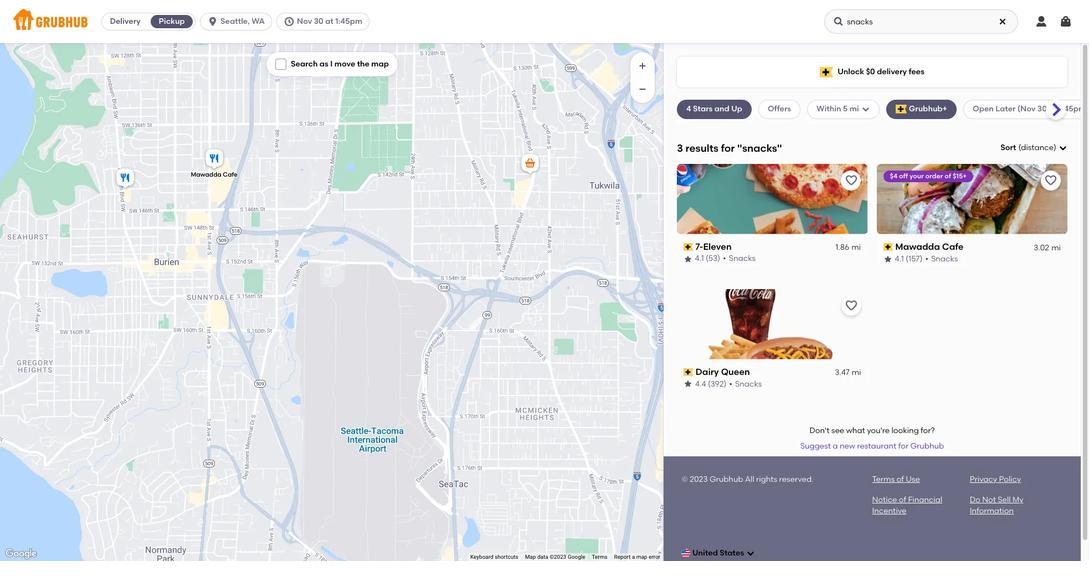 Task type: locate. For each thing, give the bounding box(es) containing it.
None field
[[1001, 142, 1068, 154]]

terms for the terms link
[[592, 554, 608, 560]]

grubhub down for?
[[911, 442, 944, 451]]

mi for dairy queen
[[852, 368, 861, 377]]

delivery
[[877, 67, 907, 76]]

subscription pass image for dairy queen
[[684, 368, 694, 376]]

• snacks down queen on the right of page
[[729, 379, 762, 389]]

grubhub plus flag logo image
[[820, 67, 833, 77], [896, 105, 907, 114]]

dairy queen image
[[114, 167, 136, 191]]

of left $15+
[[945, 172, 951, 180]]

• right the (157)
[[926, 254, 929, 263]]

google
[[568, 554, 585, 560]]

$4
[[890, 172, 898, 180]]

30 inside button
[[314, 17, 324, 26]]

• snacks for cafe
[[926, 254, 958, 263]]

1 vertical spatial grubhub
[[710, 475, 743, 484]]

2 subscription pass image from the top
[[684, 368, 694, 376]]

star icon image for mawadda cafe
[[883, 255, 892, 263]]

a inside button
[[833, 442, 838, 451]]

2 vertical spatial of
[[899, 495, 907, 505]]

snacks down eleven
[[729, 254, 756, 263]]

suggest a new restaurant for grubhub button
[[796, 437, 949, 457]]

none field containing sort
[[1001, 142, 1068, 154]]

4.1 left the (157)
[[895, 254, 904, 263]]

of up incentive
[[899, 495, 907, 505]]

1 horizontal spatial •
[[729, 379, 732, 389]]

0 vertical spatial terms
[[872, 475, 895, 484]]

1 horizontal spatial a
[[833, 442, 838, 451]]

0 vertical spatial svg image
[[833, 16, 844, 27]]

map
[[525, 554, 536, 560]]

1 horizontal spatial save this restaurant image
[[1044, 174, 1058, 187]]

2 vertical spatial svg image
[[747, 549, 755, 558]]

4.4
[[695, 379, 706, 389]]

2 4.1 from the left
[[895, 254, 904, 263]]

(157)
[[906, 254, 923, 263]]

at left 1:45pm)
[[1049, 104, 1057, 114]]

nov 30 at 1:45pm
[[297, 17, 362, 26]]

0 vertical spatial at
[[325, 17, 334, 26]]

main navigation navigation
[[0, 0, 1089, 43]]

)
[[1054, 143, 1057, 152]]

new
[[840, 442, 856, 451]]

1 vertical spatial a
[[632, 554, 635, 560]]

a left new
[[833, 442, 838, 451]]

1 vertical spatial for
[[899, 442, 909, 451]]

• snacks right the (157)
[[926, 254, 958, 263]]

mi right 1.86
[[852, 243, 861, 252]]

0 vertical spatial grubhub plus flag logo image
[[820, 67, 833, 77]]

• down queen on the right of page
[[729, 379, 732, 389]]

up
[[732, 104, 743, 114]]

1 vertical spatial mawadda cafe
[[896, 241, 964, 252]]

3.02 mi
[[1034, 243, 1061, 252]]

financial
[[908, 495, 943, 505]]

1 horizontal spatial map
[[636, 554, 647, 560]]

• right (53)
[[724, 254, 727, 263]]

mi right 3.02
[[1052, 243, 1061, 252]]

star icon image for dairy queen
[[684, 380, 693, 389]]

0 vertical spatial for
[[721, 142, 735, 154]]

of inside 'notice of financial incentive'
[[899, 495, 907, 505]]

0 horizontal spatial mawadda
[[191, 171, 221, 178]]

a right report
[[632, 554, 635, 560]]

of left use on the bottom of the page
[[897, 475, 904, 484]]

1 vertical spatial 30
[[1038, 104, 1047, 114]]

7-eleven
[[696, 241, 732, 252]]

star icon image left 4.4
[[684, 380, 693, 389]]

queen
[[721, 367, 750, 377]]

0 horizontal spatial for
[[721, 142, 735, 154]]

svg image
[[1035, 15, 1048, 28], [1059, 15, 1073, 28], [207, 16, 218, 27], [284, 16, 295, 27], [998, 17, 1007, 26], [278, 61, 284, 68], [1059, 144, 1068, 152]]

0 vertical spatial grubhub
[[911, 442, 944, 451]]

google image
[[3, 547, 39, 561]]

3 results for "snacks"
[[677, 142, 782, 154]]

0 horizontal spatial mawadda cafe
[[191, 171, 238, 178]]

star icon image for 7-eleven
[[684, 255, 693, 263]]

svg image up unlock
[[833, 16, 844, 27]]

• snacks for eleven
[[724, 254, 756, 263]]

snacks for cafe
[[931, 254, 958, 263]]

subscription pass image for 7-eleven
[[684, 243, 694, 251]]

mi for mawadda cafe
[[1052, 243, 1061, 252]]

eleven
[[704, 241, 732, 252]]

0 horizontal spatial terms
[[592, 554, 608, 560]]

1 horizontal spatial grubhub plus flag logo image
[[896, 105, 907, 114]]

subscription pass image
[[684, 243, 694, 251], [684, 368, 694, 376]]

0 vertical spatial cafe
[[223, 171, 238, 178]]

a for suggest
[[833, 442, 838, 451]]

•
[[724, 254, 727, 263], [926, 254, 929, 263], [729, 379, 732, 389]]

error
[[649, 554, 660, 560]]

1 subscription pass image from the top
[[684, 243, 694, 251]]

subscription pass image left dairy
[[684, 368, 694, 376]]

4.4 (392)
[[695, 379, 727, 389]]

0 horizontal spatial a
[[632, 554, 635, 560]]

mi right 5
[[850, 104, 859, 114]]

data
[[537, 554, 548, 560]]

snacks for eleven
[[729, 254, 756, 263]]

of
[[945, 172, 951, 180], [897, 475, 904, 484], [899, 495, 907, 505]]

0 vertical spatial mawadda
[[191, 171, 221, 178]]

grubhub left 'all'
[[710, 475, 743, 484]]

don't
[[810, 426, 830, 435]]

snacks down queen on the right of page
[[735, 379, 762, 389]]

subscription pass image left 7-
[[684, 243, 694, 251]]

0 horizontal spatial map
[[371, 59, 389, 69]]

1.86 mi
[[836, 243, 861, 252]]

mi
[[850, 104, 859, 114], [852, 243, 861, 252], [1052, 243, 1061, 252], [852, 368, 861, 377]]

do not sell my information link
[[970, 495, 1024, 516]]

for down looking on the right
[[899, 442, 909, 451]]

0 vertical spatial mawadda cafe
[[191, 171, 238, 178]]

map right the
[[371, 59, 389, 69]]

nov
[[297, 17, 312, 26]]

1 vertical spatial grubhub plus flag logo image
[[896, 105, 907, 114]]

© 2023 grubhub all rights reserved.
[[682, 475, 814, 484]]

dairy queen logo image
[[677, 289, 868, 359]]

dairy
[[696, 367, 719, 377]]

1 horizontal spatial cafe
[[942, 241, 964, 252]]

svg image
[[833, 16, 844, 27], [861, 105, 870, 114], [747, 549, 755, 558]]

30 right (nov
[[1038, 104, 1047, 114]]

you're
[[867, 426, 890, 435]]

of for use
[[897, 475, 904, 484]]

1 4.1 from the left
[[695, 254, 704, 263]]

1 horizontal spatial 4.1
[[895, 254, 904, 263]]

svg image inside main navigation navigation
[[833, 16, 844, 27]]

1 vertical spatial of
[[897, 475, 904, 484]]

later
[[996, 104, 1016, 114]]

svg image inside nov 30 at 1:45pm button
[[284, 16, 295, 27]]

do
[[970, 495, 981, 505]]

• snacks down eleven
[[724, 254, 756, 263]]

• snacks
[[724, 254, 756, 263], [926, 254, 958, 263], [729, 379, 762, 389]]

1 horizontal spatial grubhub
[[911, 442, 944, 451]]

1 horizontal spatial for
[[899, 442, 909, 451]]

star icon image
[[684, 255, 693, 263], [883, 255, 892, 263], [684, 380, 693, 389]]

0 horizontal spatial grubhub plus flag logo image
[[820, 67, 833, 77]]

svg image right 5
[[861, 105, 870, 114]]

0 vertical spatial 30
[[314, 17, 324, 26]]

snacks right the (157)
[[931, 254, 958, 263]]

at left 1:45pm
[[325, 17, 334, 26]]

2 horizontal spatial •
[[926, 254, 929, 263]]

1.86
[[836, 243, 850, 252]]

do not sell my information
[[970, 495, 1024, 516]]

1 horizontal spatial 30
[[1038, 104, 1047, 114]]

0 vertical spatial subscription pass image
[[684, 243, 694, 251]]

1 vertical spatial save this restaurant image
[[845, 299, 858, 312]]

1 vertical spatial subscription pass image
[[684, 368, 694, 376]]

0 horizontal spatial •
[[724, 254, 727, 263]]

delivery
[[110, 17, 141, 26]]

save this restaurant button
[[841, 171, 861, 190], [1041, 171, 1061, 190], [841, 296, 861, 316]]

restaurant
[[857, 442, 897, 451]]

terms of use
[[872, 475, 920, 484]]

(
[[1019, 143, 1021, 152]]

map
[[371, 59, 389, 69], [636, 554, 647, 560]]

report a map error link
[[614, 554, 660, 560]]

0 horizontal spatial grubhub
[[710, 475, 743, 484]]

terms left report
[[592, 554, 608, 560]]

suggest
[[801, 442, 831, 451]]

$0
[[866, 67, 875, 76]]

open later (nov 30 at 1:45pm)
[[973, 104, 1089, 114]]

grubhub plus flag logo image left grubhub+
[[896, 105, 907, 114]]

svg image inside seattle, wa button
[[207, 16, 218, 27]]

• for queen
[[729, 379, 732, 389]]

map left error
[[636, 554, 647, 560]]

search
[[291, 59, 318, 69]]

1 vertical spatial svg image
[[861, 105, 870, 114]]

my
[[1013, 495, 1024, 505]]

0 horizontal spatial cafe
[[223, 171, 238, 178]]

mi for 7-eleven
[[852, 243, 861, 252]]

5
[[843, 104, 848, 114]]

results
[[686, 142, 719, 154]]

terms up notice on the right bottom of page
[[872, 475, 895, 484]]

2 horizontal spatial svg image
[[861, 105, 870, 114]]

save this restaurant image
[[845, 174, 858, 187]]

1 vertical spatial cafe
[[942, 241, 964, 252]]

mi right 3.47
[[852, 368, 861, 377]]

1 vertical spatial map
[[636, 554, 647, 560]]

0 horizontal spatial 30
[[314, 17, 324, 26]]

snacks
[[729, 254, 756, 263], [931, 254, 958, 263], [735, 379, 762, 389]]

star icon image down subscription pass icon
[[883, 255, 892, 263]]

0 vertical spatial map
[[371, 59, 389, 69]]

svg image right states
[[747, 549, 755, 558]]

map region
[[0, 0, 713, 561]]

0 horizontal spatial svg image
[[747, 549, 755, 558]]

what
[[846, 426, 865, 435]]

0 horizontal spatial at
[[325, 17, 334, 26]]

0 vertical spatial a
[[833, 442, 838, 451]]

30 right 'nov'
[[314, 17, 324, 26]]

privacy policy
[[970, 475, 1021, 484]]

save this restaurant image
[[1044, 174, 1058, 187], [845, 299, 858, 312]]

1 horizontal spatial at
[[1049, 104, 1057, 114]]

0 horizontal spatial 4.1
[[695, 254, 704, 263]]

and
[[715, 104, 730, 114]]

1 horizontal spatial mawadda cafe
[[896, 241, 964, 252]]

grubhub plus flag logo image for grubhub+
[[896, 105, 907, 114]]

move
[[335, 59, 355, 69]]

7 eleven image
[[519, 152, 541, 176]]

1 vertical spatial terms
[[592, 554, 608, 560]]

mawadda cafe
[[191, 171, 238, 178], [896, 241, 964, 252]]

terms of use link
[[872, 475, 920, 484]]

4.1 down 7-
[[695, 254, 704, 263]]

notice of financial incentive
[[872, 495, 943, 516]]

at
[[325, 17, 334, 26], [1049, 104, 1057, 114]]

1 vertical spatial mawadda
[[896, 241, 940, 252]]

grubhub plus flag logo image left unlock
[[820, 67, 833, 77]]

0 vertical spatial of
[[945, 172, 951, 180]]

for right results
[[721, 142, 735, 154]]

1 horizontal spatial mawadda
[[896, 241, 940, 252]]

1 horizontal spatial terms
[[872, 475, 895, 484]]

1 horizontal spatial svg image
[[833, 16, 844, 27]]

star icon image left the 4.1 (53)
[[684, 255, 693, 263]]



Task type: describe. For each thing, give the bounding box(es) containing it.
don't see what you're looking for?
[[810, 426, 935, 435]]

privacy policy link
[[970, 475, 1021, 484]]

grubhub plus flag logo image for unlock $0 delivery fees
[[820, 67, 833, 77]]

fees
[[909, 67, 925, 76]]

order
[[926, 172, 943, 180]]

a for report
[[632, 554, 635, 560]]

pickup
[[159, 17, 185, 26]]

use
[[906, 475, 920, 484]]

3.47
[[835, 368, 850, 377]]

plus icon image
[[637, 60, 648, 71]]

sort
[[1001, 143, 1016, 152]]

svg image inside field
[[1059, 144, 1068, 152]]

rights
[[756, 475, 778, 484]]

1 vertical spatial at
[[1049, 104, 1057, 114]]

sell
[[998, 495, 1011, 505]]

7-
[[696, 241, 704, 252]]

1:45pm)
[[1059, 104, 1089, 114]]

information
[[970, 506, 1014, 516]]

1:45pm
[[335, 17, 362, 26]]

unlock
[[838, 67, 864, 76]]

(nov
[[1018, 104, 1036, 114]]

nov 30 at 1:45pm button
[[276, 13, 374, 30]]

terms for terms of use
[[872, 475, 895, 484]]

(53)
[[706, 254, 721, 263]]

for inside suggest a new restaurant for grubhub button
[[899, 442, 909, 451]]

states
[[720, 549, 744, 558]]

notice of financial incentive link
[[872, 495, 943, 516]]

the
[[357, 59, 370, 69]]

4.1 (157)
[[895, 254, 923, 263]]

©
[[682, 475, 688, 484]]

offers
[[768, 104, 791, 114]]

seattle, wa
[[221, 17, 265, 26]]

3
[[677, 142, 683, 154]]

within
[[817, 104, 841, 114]]

save this restaurant button for dairy queen
[[841, 296, 861, 316]]

minus icon image
[[637, 84, 648, 95]]

of for financial
[[899, 495, 907, 505]]

sort ( distance )
[[1001, 143, 1057, 152]]

united states button
[[682, 544, 755, 561]]

map data ©2023 google
[[525, 554, 585, 560]]

3.02
[[1034, 243, 1050, 252]]

see
[[832, 426, 845, 435]]

4.1 for 7-
[[695, 254, 704, 263]]

reserved.
[[779, 475, 814, 484]]

distance
[[1021, 143, 1054, 152]]

delivery button
[[102, 13, 149, 30]]

Search for food, convenience, alcohol... search field
[[824, 9, 1018, 34]]

• for cafe
[[926, 254, 929, 263]]

seattle, wa button
[[200, 13, 276, 30]]

search as i move the map
[[291, 59, 389, 69]]

dairy queen
[[696, 367, 750, 377]]

within 5 mi
[[817, 104, 859, 114]]

notice
[[872, 495, 897, 505]]

grubhub+
[[909, 104, 948, 114]]

subscription pass image
[[883, 243, 893, 251]]

i
[[330, 59, 333, 69]]

keyboard shortcuts button
[[470, 554, 518, 561]]

0 vertical spatial save this restaurant image
[[1044, 174, 1058, 187]]

policy
[[999, 475, 1021, 484]]

svg image inside united states button
[[747, 549, 755, 558]]

shortcuts
[[495, 554, 518, 560]]

not
[[982, 495, 996, 505]]

4 stars and up
[[687, 104, 743, 114]]

snacks for queen
[[735, 379, 762, 389]]

4.1 (53)
[[695, 254, 721, 263]]

unlock $0 delivery fees
[[838, 67, 925, 76]]

4
[[687, 104, 691, 114]]

pickup button
[[149, 13, 195, 30]]

©2023
[[550, 554, 567, 560]]

$15+
[[953, 172, 967, 180]]

7-eleven logo image
[[677, 164, 868, 234]]

report
[[614, 554, 631, 560]]

open
[[973, 104, 994, 114]]

mawadda cafe inside map region
[[191, 171, 238, 178]]

0 horizontal spatial save this restaurant image
[[845, 299, 858, 312]]

• snacks for queen
[[729, 379, 762, 389]]

language select image
[[682, 549, 690, 558]]

for?
[[921, 426, 935, 435]]

2023
[[690, 475, 708, 484]]

4.1 for mawadda
[[895, 254, 904, 263]]

save this restaurant button for 7-eleven
[[841, 171, 861, 190]]

mawadda cafe logo image
[[877, 164, 1068, 234]]

keyboard
[[470, 554, 494, 560]]

stars
[[693, 104, 713, 114]]

as
[[320, 59, 329, 69]]

keyboard shortcuts
[[470, 554, 518, 560]]

all
[[745, 475, 755, 484]]

report a map error
[[614, 554, 660, 560]]

grubhub inside button
[[911, 442, 944, 451]]

united states
[[693, 549, 744, 558]]

looking
[[892, 426, 919, 435]]

terms link
[[592, 554, 608, 560]]

cafe inside map region
[[223, 171, 238, 178]]

off
[[899, 172, 908, 180]]

at inside button
[[325, 17, 334, 26]]

incentive
[[872, 506, 907, 516]]

• for eleven
[[724, 254, 727, 263]]

$4 off your order of $15+
[[890, 172, 967, 180]]

wa
[[252, 17, 265, 26]]

mawadda cafe image
[[203, 147, 226, 171]]

united
[[693, 549, 718, 558]]

your
[[910, 172, 924, 180]]

mawadda inside map region
[[191, 171, 221, 178]]



Task type: vqa. For each thing, say whether or not it's contained in the screenshot.
Here
no



